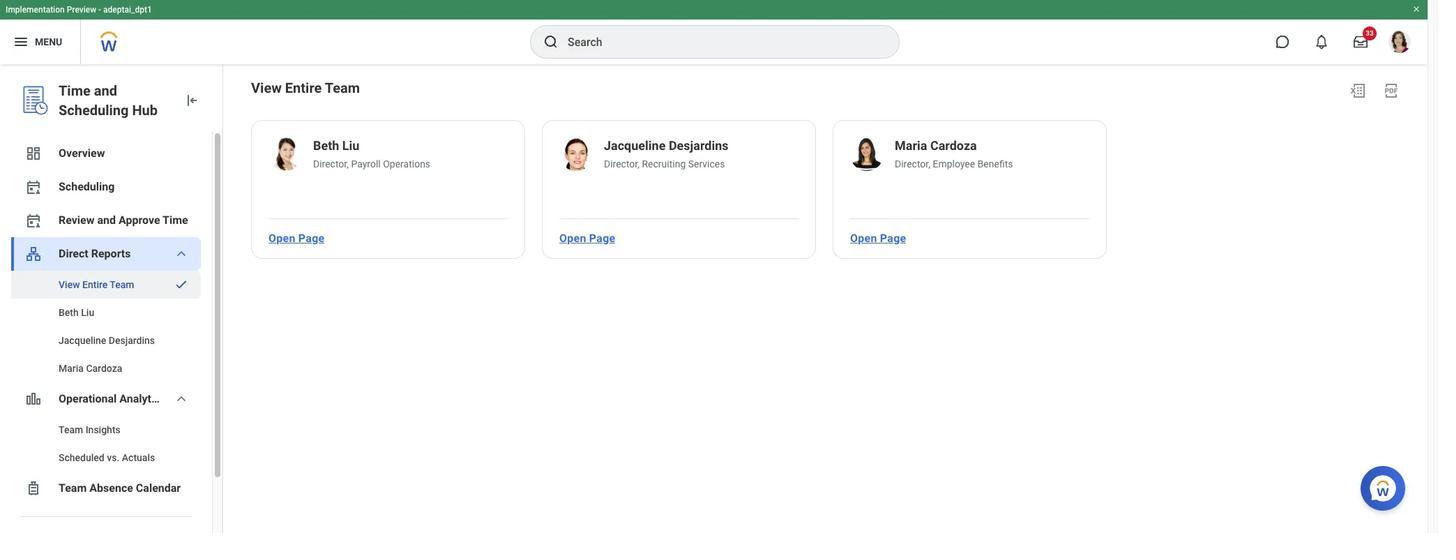 Task type: describe. For each thing, give the bounding box(es) containing it.
review
[[59, 214, 95, 227]]

view entire team inside direct reports element
[[59, 279, 134, 290]]

page for beth liu
[[299, 231, 325, 245]]

maria cardoza director, employee benefits
[[895, 138, 1014, 170]]

open for maria cardoza
[[851, 231, 878, 245]]

transformation import image
[[184, 92, 200, 109]]

entire inside direct reports element
[[82, 279, 108, 290]]

director, for jacqueline
[[604, 158, 640, 170]]

time and scheduling hub
[[59, 82, 158, 119]]

jacqueline desjardins
[[59, 335, 155, 346]]

direct reports
[[59, 247, 131, 260]]

implementation
[[6, 5, 65, 15]]

maria cardoza link
[[11, 354, 201, 382]]

operational analytics button
[[11, 382, 201, 416]]

open page button for maria cardoza
[[845, 224, 912, 252]]

0 vertical spatial view entire team
[[251, 80, 360, 96]]

desjardins for jacqueline desjardins director, recruiting services
[[669, 138, 729, 153]]

approve
[[119, 214, 160, 227]]

close environment banner image
[[1413, 5, 1421, 13]]

view team image
[[25, 246, 42, 262]]

operational analytics element
[[11, 416, 201, 472]]

open for beth liu
[[269, 231, 296, 245]]

team inside team absence calendar link
[[59, 481, 87, 495]]

team up beth liu element
[[325, 80, 360, 96]]

scheduled
[[59, 452, 104, 463]]

vs.
[[107, 452, 120, 463]]

employee
[[933, 158, 976, 170]]

and for time
[[94, 82, 117, 99]]

33 button
[[1346, 27, 1377, 57]]

search image
[[543, 33, 560, 50]]

calendar user solid image
[[25, 179, 42, 195]]

cardoza for maria cardoza director, employee benefits
[[931, 138, 977, 153]]

hub
[[132, 102, 158, 119]]

open page for beth
[[269, 231, 325, 245]]

team absence calendar
[[59, 481, 181, 495]]

team inside view entire team link
[[110, 279, 134, 290]]

jacqueline for jacqueline desjardins director, recruiting services
[[604, 138, 666, 153]]

director, employee benefits element
[[895, 157, 1014, 171]]

director, for beth
[[313, 158, 349, 170]]

inbox large image
[[1354, 35, 1368, 49]]

director, recruiting services element
[[604, 157, 729, 171]]

direct
[[59, 247, 88, 260]]

beth liu director, payroll operations
[[313, 138, 431, 170]]

1 vertical spatial time
[[163, 214, 188, 227]]

recruiting
[[642, 158, 686, 170]]

maria cardoza element
[[895, 137, 977, 157]]

open page button for beth liu
[[263, 224, 330, 252]]

services
[[688, 158, 725, 170]]

operational
[[59, 392, 117, 405]]

view inside direct reports element
[[59, 279, 80, 290]]

beth for beth liu director, payroll operations
[[313, 138, 339, 153]]

review and approve time
[[59, 214, 188, 227]]

jacqueline desjardins element
[[604, 137, 729, 157]]

33
[[1366, 29, 1374, 37]]

jacqueline desjardins link
[[11, 327, 201, 354]]

desjardins for jacqueline desjardins
[[109, 335, 155, 346]]

maria for maria cardoza
[[59, 363, 84, 374]]

profile logan mcneil image
[[1389, 31, 1412, 56]]

open for jacqueline desjardins
[[560, 231, 587, 245]]

scheduled vs. actuals link
[[11, 444, 201, 472]]

maria for maria cardoza director, employee benefits
[[895, 138, 928, 153]]

scheduling link
[[11, 170, 201, 204]]

overview
[[59, 147, 105, 160]]

task timeoff image
[[25, 480, 42, 497]]

team insights
[[59, 424, 121, 435]]



Task type: locate. For each thing, give the bounding box(es) containing it.
beth for beth liu
[[59, 307, 79, 318]]

1 open from the left
[[269, 231, 296, 245]]

jacqueline for jacqueline desjardins
[[59, 335, 106, 346]]

1 vertical spatial view entire team
[[59, 279, 134, 290]]

chevron down small image up 'check' "image"
[[173, 246, 190, 262]]

operations
[[383, 158, 431, 170]]

2 scheduling from the top
[[59, 180, 115, 193]]

3 open page button from the left
[[845, 224, 912, 252]]

liu
[[342, 138, 360, 153], [81, 307, 94, 318]]

liu up jacqueline desjardins link
[[81, 307, 94, 318]]

time inside time and scheduling hub
[[59, 82, 91, 99]]

2 horizontal spatial open
[[851, 231, 878, 245]]

0 vertical spatial maria
[[895, 138, 928, 153]]

desjardins up services
[[669, 138, 729, 153]]

scheduled vs. actuals
[[59, 452, 155, 463]]

reports
[[91, 247, 131, 260]]

0 vertical spatial cardoza
[[931, 138, 977, 153]]

cardoza
[[931, 138, 977, 153], [86, 363, 122, 374]]

beth liu
[[59, 307, 94, 318]]

liu inside direct reports element
[[81, 307, 94, 318]]

menu banner
[[0, 0, 1428, 64]]

view entire team up beth liu link
[[59, 279, 134, 290]]

0 vertical spatial time
[[59, 82, 91, 99]]

1 vertical spatial jacqueline
[[59, 335, 106, 346]]

entire
[[285, 80, 322, 96], [82, 279, 108, 290]]

3 open page from the left
[[851, 231, 907, 245]]

view entire team up beth liu element
[[251, 80, 360, 96]]

1 vertical spatial liu
[[81, 307, 94, 318]]

1 open page from the left
[[269, 231, 325, 245]]

0 horizontal spatial view entire team
[[59, 279, 134, 290]]

1 chevron down small image from the top
[[173, 246, 190, 262]]

overview link
[[11, 137, 201, 170]]

and
[[94, 82, 117, 99], [97, 214, 116, 227]]

-
[[98, 5, 101, 15]]

3 page from the left
[[880, 231, 907, 245]]

1 horizontal spatial beth
[[313, 138, 339, 153]]

jacqueline
[[604, 138, 666, 153], [59, 335, 106, 346]]

preview
[[67, 5, 96, 15]]

beth liu element
[[313, 137, 360, 157]]

maria up operational
[[59, 363, 84, 374]]

calendar user solid image
[[25, 212, 42, 229]]

0 horizontal spatial page
[[299, 231, 325, 245]]

maria cardoza
[[59, 363, 122, 374]]

open
[[269, 231, 296, 245], [560, 231, 587, 245], [851, 231, 878, 245]]

0 horizontal spatial entire
[[82, 279, 108, 290]]

1 horizontal spatial open page
[[560, 231, 616, 245]]

team insights link
[[11, 416, 201, 444]]

1 open page button from the left
[[263, 224, 330, 252]]

maria inside "link"
[[59, 363, 84, 374]]

1 horizontal spatial view
[[251, 80, 282, 96]]

3 director, from the left
[[895, 158, 931, 170]]

2 director, from the left
[[604, 158, 640, 170]]

team up beth liu link
[[110, 279, 134, 290]]

1 horizontal spatial open
[[560, 231, 587, 245]]

0 vertical spatial liu
[[342, 138, 360, 153]]

0 vertical spatial beth
[[313, 138, 339, 153]]

director, payroll operations element
[[313, 157, 431, 171]]

0 vertical spatial desjardins
[[669, 138, 729, 153]]

beth liu link
[[11, 299, 201, 327]]

direct reports element
[[11, 271, 201, 382]]

0 horizontal spatial jacqueline
[[59, 335, 106, 346]]

1 horizontal spatial director,
[[604, 158, 640, 170]]

2 open page from the left
[[560, 231, 616, 245]]

0 horizontal spatial beth
[[59, 307, 79, 318]]

analytics
[[120, 392, 166, 405]]

director, down maria cardoza element
[[895, 158, 931, 170]]

team inside team insights "link"
[[59, 424, 83, 435]]

chevron down small image inside direct reports dropdown button
[[173, 246, 190, 262]]

team
[[325, 80, 360, 96], [110, 279, 134, 290], [59, 424, 83, 435], [59, 481, 87, 495]]

1 vertical spatial view
[[59, 279, 80, 290]]

liu for beth liu director, payroll operations
[[342, 138, 360, 153]]

1 horizontal spatial open page button
[[554, 224, 621, 252]]

open page for jacqueline
[[560, 231, 616, 245]]

maria inside the maria cardoza director, employee benefits
[[895, 138, 928, 153]]

2 open page button from the left
[[554, 224, 621, 252]]

open page button for jacqueline desjardins
[[554, 224, 621, 252]]

1 horizontal spatial maria
[[895, 138, 928, 153]]

page for maria cardoza
[[880, 231, 907, 245]]

1 vertical spatial maria
[[59, 363, 84, 374]]

1 vertical spatial desjardins
[[109, 335, 155, 346]]

chevron down small image
[[173, 246, 190, 262], [173, 391, 190, 407]]

0 vertical spatial entire
[[285, 80, 322, 96]]

0 vertical spatial and
[[94, 82, 117, 99]]

cardoza for maria cardoza
[[86, 363, 122, 374]]

page for jacqueline desjardins
[[590, 231, 616, 245]]

jacqueline desjardins director, recruiting services
[[604, 138, 729, 170]]

time right approve
[[163, 214, 188, 227]]

1 vertical spatial scheduling
[[59, 180, 115, 193]]

entire up beth liu element
[[285, 80, 322, 96]]

cardoza up director, employee benefits element
[[931, 138, 977, 153]]

1 vertical spatial cardoza
[[86, 363, 122, 374]]

and for review
[[97, 214, 116, 227]]

1 horizontal spatial liu
[[342, 138, 360, 153]]

0 vertical spatial chevron down small image
[[173, 246, 190, 262]]

menu
[[35, 36, 62, 47]]

director, inside beth liu director, payroll operations
[[313, 158, 349, 170]]

2 horizontal spatial director,
[[895, 158, 931, 170]]

time and scheduling hub element
[[59, 81, 172, 120]]

2 horizontal spatial page
[[880, 231, 907, 245]]

beth inside beth liu director, payroll operations
[[313, 138, 339, 153]]

liu inside beth liu director, payroll operations
[[342, 138, 360, 153]]

3 open from the left
[[851, 231, 878, 245]]

director, for maria
[[895, 158, 931, 170]]

1 horizontal spatial view entire team
[[251, 80, 360, 96]]

and right review
[[97, 214, 116, 227]]

desjardins down beth liu link
[[109, 335, 155, 346]]

chart image
[[25, 391, 42, 407]]

beth inside direct reports element
[[59, 307, 79, 318]]

and up overview link in the top left of the page
[[94, 82, 117, 99]]

direct reports button
[[11, 237, 201, 271]]

beth
[[313, 138, 339, 153], [59, 307, 79, 318]]

1 vertical spatial and
[[97, 214, 116, 227]]

navigation pane region
[[0, 64, 223, 533]]

director, left recruiting
[[604, 158, 640, 170]]

0 horizontal spatial liu
[[81, 307, 94, 318]]

notifications large image
[[1315, 35, 1329, 49]]

implementation preview -   adeptai_dpt1
[[6, 5, 152, 15]]

view printable version (pdf) image
[[1384, 82, 1400, 99]]

2 page from the left
[[590, 231, 616, 245]]

scheduling down overview
[[59, 180, 115, 193]]

check image
[[173, 278, 190, 292]]

view entire team link
[[11, 271, 201, 299]]

liu for beth liu
[[81, 307, 94, 318]]

calendar
[[136, 481, 181, 495]]

maria up director, employee benefits element
[[895, 138, 928, 153]]

scheduling up overview
[[59, 102, 129, 119]]

0 horizontal spatial open page
[[269, 231, 325, 245]]

time
[[59, 82, 91, 99], [163, 214, 188, 227]]

0 horizontal spatial maria
[[59, 363, 84, 374]]

0 horizontal spatial view
[[59, 279, 80, 290]]

team down scheduled
[[59, 481, 87, 495]]

chevron down small image for analytics
[[173, 391, 190, 407]]

1 vertical spatial entire
[[82, 279, 108, 290]]

director, down beth liu element
[[313, 158, 349, 170]]

desjardins inside the jacqueline desjardins director, recruiting services
[[669, 138, 729, 153]]

1 horizontal spatial time
[[163, 214, 188, 227]]

view entire team
[[251, 80, 360, 96], [59, 279, 134, 290]]

1 director, from the left
[[313, 158, 349, 170]]

menu button
[[0, 20, 80, 64]]

2 chevron down small image from the top
[[173, 391, 190, 407]]

desjardins
[[669, 138, 729, 153], [109, 335, 155, 346]]

jacqueline inside the jacqueline desjardins director, recruiting services
[[604, 138, 666, 153]]

benefits
[[978, 158, 1014, 170]]

Search Workday  search field
[[568, 27, 871, 57]]

page
[[299, 231, 325, 245], [590, 231, 616, 245], [880, 231, 907, 245]]

beth up jacqueline desjardins link
[[59, 307, 79, 318]]

team absence calendar link
[[11, 472, 201, 505]]

director, inside the jacqueline desjardins director, recruiting services
[[604, 158, 640, 170]]

chevron down small image for reports
[[173, 246, 190, 262]]

0 horizontal spatial director,
[[313, 158, 349, 170]]

1 page from the left
[[299, 231, 325, 245]]

1 horizontal spatial jacqueline
[[604, 138, 666, 153]]

operational analytics
[[59, 392, 166, 405]]

entire up beth liu link
[[82, 279, 108, 290]]

0 horizontal spatial desjardins
[[109, 335, 155, 346]]

jacqueline down beth liu
[[59, 335, 106, 346]]

scheduling inside time and scheduling hub
[[59, 102, 129, 119]]

insights
[[86, 424, 121, 435]]

cardoza inside maria cardoza "link"
[[86, 363, 122, 374]]

0 vertical spatial view
[[251, 80, 282, 96]]

view
[[251, 80, 282, 96], [59, 279, 80, 290]]

liu up payroll
[[342, 138, 360, 153]]

1 horizontal spatial page
[[590, 231, 616, 245]]

0 vertical spatial scheduling
[[59, 102, 129, 119]]

payroll
[[351, 158, 381, 170]]

review and approve time link
[[11, 204, 201, 237]]

justify image
[[13, 33, 29, 50]]

0 horizontal spatial open page button
[[263, 224, 330, 252]]

2 horizontal spatial open page
[[851, 231, 907, 245]]

director,
[[313, 158, 349, 170], [604, 158, 640, 170], [895, 158, 931, 170]]

maria
[[895, 138, 928, 153], [59, 363, 84, 374]]

director, inside the maria cardoza director, employee benefits
[[895, 158, 931, 170]]

and inside time and scheduling hub
[[94, 82, 117, 99]]

1 vertical spatial beth
[[59, 307, 79, 318]]

jacqueline inside direct reports element
[[59, 335, 106, 346]]

2 horizontal spatial open page button
[[845, 224, 912, 252]]

open page button
[[263, 224, 330, 252], [554, 224, 621, 252], [845, 224, 912, 252]]

1 horizontal spatial entire
[[285, 80, 322, 96]]

cardoza inside the maria cardoza director, employee benefits
[[931, 138, 977, 153]]

beth up director, payroll operations element
[[313, 138, 339, 153]]

0 horizontal spatial open
[[269, 231, 296, 245]]

actuals
[[122, 452, 155, 463]]

0 horizontal spatial time
[[59, 82, 91, 99]]

jacqueline up recruiting
[[604, 138, 666, 153]]

0 horizontal spatial cardoza
[[86, 363, 122, 374]]

time down menu on the top left
[[59, 82, 91, 99]]

dashboard image
[[25, 145, 42, 162]]

team up scheduled
[[59, 424, 83, 435]]

open page
[[269, 231, 325, 245], [560, 231, 616, 245], [851, 231, 907, 245]]

open page for maria
[[851, 231, 907, 245]]

1 scheduling from the top
[[59, 102, 129, 119]]

desjardins inside direct reports element
[[109, 335, 155, 346]]

export to excel image
[[1350, 82, 1367, 99]]

cardoza down jacqueline desjardins link
[[86, 363, 122, 374]]

1 horizontal spatial cardoza
[[931, 138, 977, 153]]

scheduling
[[59, 102, 129, 119], [59, 180, 115, 193]]

1 vertical spatial chevron down small image
[[173, 391, 190, 407]]

chevron down small image right analytics
[[173, 391, 190, 407]]

1 horizontal spatial desjardins
[[669, 138, 729, 153]]

adeptai_dpt1
[[103, 5, 152, 15]]

2 open from the left
[[560, 231, 587, 245]]

absence
[[90, 481, 133, 495]]

0 vertical spatial jacqueline
[[604, 138, 666, 153]]



Task type: vqa. For each thing, say whether or not it's contained in the screenshot.
90
no



